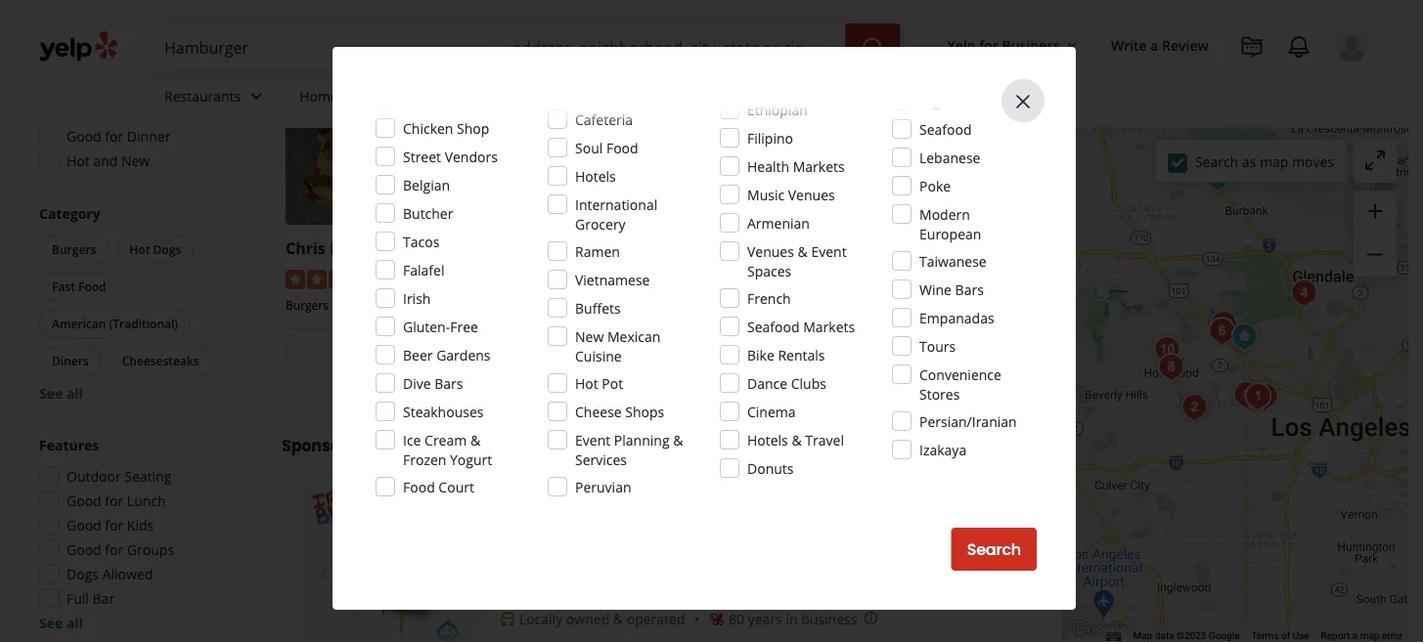 Task type: describe. For each thing, give the bounding box(es) containing it.
irv's burgers image
[[305, 490, 476, 643]]

event inside event planning & services
[[575, 431, 611, 450]]

locally owned & operated
[[519, 610, 685, 629]]

empanadas
[[920, 309, 995, 327]]

hot for hot and new
[[67, 152, 90, 170]]

years
[[748, 610, 783, 629]]

diners button
[[39, 347, 101, 376]]

mexican
[[608, 327, 661, 346]]

report a map error
[[1321, 631, 1403, 642]]

soul food
[[575, 138, 639, 157]]

search for search as map moves
[[1196, 152, 1239, 171]]

falafel
[[403, 261, 445, 279]]

order now link for nexx burger
[[535, 329, 768, 372]]

street
[[403, 147, 441, 166]]

full
[[67, 590, 89, 609]]

reviews) for chris n' eddy's
[[453, 269, 506, 287]]

midnight
[[410, 373, 467, 391]]

food down frozen
[[403, 478, 435, 497]]

all for features
[[66, 614, 83, 633]]

yogurt
[[450, 451, 492, 469]]

cafeteria
[[575, 110, 633, 129]]

wine
[[920, 280, 952, 299]]

spaces
[[748, 262, 792, 280]]

& inside venues & event spaces
[[798, 242, 808, 261]]

trophies burger club image
[[1152, 348, 1191, 387]]

16 info v2 image
[[431, 438, 447, 454]]

pot
[[602, 374, 623, 393]]

zoom in image
[[1364, 200, 1387, 223]]

hollywood burger image
[[1203, 312, 1242, 351]]

2 horizontal spatial pm
[[942, 373, 963, 391]]

as
[[1242, 152, 1257, 171]]

event inside venues & event spaces
[[812, 242, 847, 261]]

1 horizontal spatial fast
[[584, 297, 606, 314]]

outdoor seating
[[67, 468, 172, 486]]

good for good for lunch
[[67, 492, 101, 511]]

results
[[370, 435, 427, 457]]

donuts
[[748, 459, 794, 478]]

taiwanese
[[920, 252, 987, 271]]

search as map moves
[[1196, 152, 1335, 171]]

error
[[1382, 631, 1403, 642]]

food court
[[403, 478, 474, 497]]

nexx
[[535, 238, 575, 259]]

nexx burger
[[535, 238, 632, 259]]

good for dinner
[[67, 127, 171, 146]]

business categories element
[[149, 70, 1370, 127]]

convenience stores
[[920, 365, 1002, 404]]

home
[[300, 87, 338, 105]]

4.0 (1.3k reviews)
[[648, 269, 758, 287]]

business inside button
[[1002, 36, 1061, 54]]

dogs allowed
[[67, 566, 153, 584]]

4.0
[[648, 269, 668, 287]]

1 vertical spatial irv's burgers image
[[1175, 388, 1215, 428]]

for for lunch
[[105, 492, 124, 511]]

chris n' eddy's link
[[286, 238, 399, 259]]

hook burger image
[[1199, 158, 1238, 197]]

free
[[450, 318, 478, 336]]

filipino
[[748, 129, 794, 147]]

health markets
[[748, 157, 845, 176]]

hotels & travel
[[748, 431, 844, 450]]

french
[[748, 289, 791, 308]]

in
[[786, 610, 798, 629]]

markets for health markets
[[793, 157, 845, 176]]

(traditional)
[[109, 316, 178, 332]]

open until 10:30 pm
[[586, 373, 717, 391]]

dive bars
[[403, 374, 463, 393]]

see for features
[[39, 614, 63, 633]]

24 chevron down v2 image
[[245, 85, 268, 108]]

a for write
[[1151, 36, 1159, 54]]

group containing features
[[33, 436, 243, 634]]

& for locally owned & operated
[[613, 610, 623, 629]]

dogs inside 'button'
[[153, 242, 181, 258]]

open for open now 4:21 pm
[[67, 29, 102, 48]]

cheese shops
[[575, 403, 665, 421]]

search button
[[952, 528, 1037, 571]]

hotels for hotels
[[575, 167, 616, 185]]

good for good for kids
[[67, 517, 101, 535]]

16 years in business v2 image
[[709, 612, 725, 628]]

cheesesteaks
[[122, 353, 199, 369]]

markets for seafood markets
[[803, 318, 855, 336]]

burgers inside button
[[52, 242, 96, 258]]

sponsored
[[282, 435, 366, 457]]

hot pot
[[575, 374, 623, 393]]

cheese
[[575, 403, 622, 421]]

of
[[1282, 631, 1291, 642]]

for for groups
[[105, 541, 124, 560]]

open for open until 10:30 pm
[[586, 373, 623, 391]]

juicy j's image
[[1246, 378, 1285, 417]]

clubs
[[791, 374, 827, 393]]

fast inside button
[[52, 279, 75, 295]]

burger for order now
[[579, 238, 632, 259]]

10:30
[[658, 373, 693, 391]]

see for category
[[39, 385, 63, 403]]

expand map image
[[1364, 149, 1387, 172]]

stores
[[920, 385, 960, 404]]

nightlife
[[920, 91, 974, 110]]

ramen
[[575, 242, 620, 261]]

view business link
[[784, 329, 1018, 372]]

peruvian
[[575, 478, 632, 497]]

notifications image
[[1288, 35, 1311, 59]]

cuisine
[[575, 347, 622, 365]]

now for nexx burger
[[659, 340, 692, 362]]

terms
[[1252, 631, 1279, 642]]

4.1 (1.3k reviews)
[[898, 269, 1007, 287]]

burgers right irv's
[[545, 490, 622, 517]]

cinema
[[748, 403, 796, 421]]

burgers up seafood markets
[[784, 297, 827, 314]]

order for nexx burger
[[611, 340, 655, 362]]

80 years in business
[[729, 610, 857, 629]]

for the win image
[[1205, 305, 1244, 344]]

irv's burgers image
[[1175, 388, 1215, 428]]

search for search
[[967, 539, 1022, 561]]

yelp
[[948, 36, 976, 54]]

street vendors
[[403, 147, 498, 166]]

(1.3k for business
[[921, 269, 951, 287]]

services inside event planning & services
[[575, 451, 627, 469]]

bars for dive bars
[[435, 374, 463, 393]]

4.5
[[399, 269, 419, 287]]

monty's good burger image
[[1227, 376, 1266, 415]]

diners
[[52, 353, 89, 369]]

bars for wine bars
[[956, 280, 984, 299]]

4 star rating image
[[535, 270, 641, 290]]

4.5 star rating image
[[286, 270, 391, 290]]

bar
[[92, 590, 115, 609]]

food inside button
[[78, 279, 106, 295]]

chris
[[286, 238, 326, 259]]

vietnamese
[[575, 271, 650, 289]]

1 vertical spatial dogs
[[67, 566, 99, 584]]

seating
[[125, 468, 172, 486]]

armenian
[[748, 214, 810, 232]]

map for error
[[1361, 631, 1380, 642]]

bike
[[748, 346, 775, 364]]

projects image
[[1241, 35, 1264, 59]]

outdoor
[[67, 468, 121, 486]]

gluten-free
[[403, 318, 478, 336]]

shops
[[626, 403, 665, 421]]

cheesesteaks button
[[109, 347, 212, 376]]

search image
[[862, 36, 885, 60]]

butcher
[[403, 204, 453, 223]]

good for good for groups
[[67, 541, 101, 560]]



Task type: locate. For each thing, give the bounding box(es) containing it.
fast down 4 star rating image
[[584, 297, 606, 314]]

hot inside search dialog
[[575, 374, 599, 393]]

hot for hot dogs
[[129, 242, 150, 258]]

order now for chris n' eddy's
[[362, 340, 443, 362]]

1 see from the top
[[39, 385, 63, 403]]

1 vertical spatial see all button
[[39, 614, 83, 633]]

tours
[[920, 337, 956, 356]]

rentals
[[778, 346, 825, 364]]

dance clubs
[[748, 374, 827, 393]]

see all button for category
[[39, 385, 83, 403]]

international
[[575, 195, 658, 214]]

1 vertical spatial a
[[1353, 631, 1358, 642]]

order now link for chris n' eddy's
[[286, 329, 519, 372]]

2 horizontal spatial now
[[659, 340, 692, 362]]

soul
[[575, 138, 603, 157]]

good down outdoor on the left of page
[[67, 492, 101, 511]]

1 burger from the left
[[579, 238, 632, 259]]

hook burger
[[784, 238, 882, 259]]

1 vertical spatial bars
[[435, 374, 463, 393]]

for right yelp
[[980, 36, 999, 54]]

owned
[[566, 610, 610, 629]]

poke
[[920, 177, 951, 195]]

1 horizontal spatial new
[[575, 327, 604, 346]]

for for dinner
[[105, 127, 124, 146]]

1 until from the left
[[378, 373, 407, 391]]

good for good for dinner
[[67, 127, 101, 146]]

0 vertical spatial search
[[1196, 152, 1239, 171]]

modern european
[[920, 205, 982, 243]]

report a map error link
[[1321, 631, 1403, 642]]

1 vertical spatial hotels
[[748, 431, 788, 450]]

(1.3k for now
[[671, 269, 702, 287]]

1 vertical spatial see all
[[39, 614, 83, 633]]

restaurants
[[164, 87, 241, 105]]

see all button
[[39, 385, 83, 403], [39, 614, 83, 633]]

dogs
[[153, 242, 181, 258], [67, 566, 99, 584]]

group containing open now
[[33, 0, 243, 177]]

all down full
[[66, 614, 83, 633]]

order now link up open until 10:30 pm
[[535, 329, 768, 372]]

1 horizontal spatial event
[[812, 242, 847, 261]]

map right as
[[1260, 152, 1289, 171]]

0 vertical spatial markets
[[793, 157, 845, 176]]

fast down burgers button
[[52, 279, 75, 295]]

4.1 star rating image
[[784, 270, 890, 290]]

planning
[[614, 431, 670, 450]]

now up "10:30"
[[659, 340, 692, 362]]

0 horizontal spatial event
[[575, 431, 611, 450]]

ice
[[403, 431, 421, 450]]

hotels down soul
[[575, 167, 616, 185]]

burgers down 4.5 star rating 'image'
[[286, 297, 329, 314]]

services right "home"
[[342, 87, 394, 105]]

0 horizontal spatial reviews)
[[453, 269, 506, 287]]

1 horizontal spatial hotels
[[748, 431, 788, 450]]

see all down full
[[39, 614, 83, 633]]

burger up the 4.1 star rating image
[[829, 238, 882, 259]]

sponsored results
[[282, 435, 427, 457]]

0 vertical spatial fast
[[52, 279, 75, 295]]

0 horizontal spatial open
[[67, 29, 102, 48]]

2 see all button from the top
[[39, 614, 83, 633]]

group
[[33, 0, 243, 177], [1354, 191, 1397, 277], [35, 204, 243, 404], [33, 436, 243, 634]]

health
[[748, 157, 790, 176]]

now
[[105, 29, 135, 48], [409, 340, 443, 362], [659, 340, 692, 362]]

1 horizontal spatial reviews)
[[705, 269, 758, 287]]

seafood
[[920, 120, 972, 138], [748, 318, 800, 336]]

yelp for business button
[[940, 27, 1088, 63]]

1 vertical spatial all
[[66, 614, 83, 633]]

reviews) for hook burger
[[955, 269, 1007, 287]]

1 vertical spatial services
[[575, 451, 627, 469]]

0 horizontal spatial now
[[105, 29, 135, 48]]

irv's burgers image
[[1148, 331, 1187, 370], [1175, 388, 1215, 428]]

all for category
[[66, 385, 83, 403]]

for
[[980, 36, 999, 54], [105, 127, 124, 146], [105, 492, 124, 511], [105, 517, 124, 535], [105, 541, 124, 560]]

burgers,
[[535, 297, 581, 314]]

new up cuisine
[[575, 327, 604, 346]]

reviews) for nexx burger
[[705, 269, 758, 287]]

hot left and
[[67, 152, 90, 170]]

0 vertical spatial new
[[121, 152, 150, 170]]

bars up empanadas
[[956, 280, 984, 299]]

1 horizontal spatial a
[[1353, 631, 1358, 642]]

operated
[[627, 610, 685, 629]]

2 all from the top
[[66, 614, 83, 633]]

0 horizontal spatial order
[[362, 340, 406, 362]]

until left the 9:00 at the right
[[879, 373, 908, 391]]

hot and new
[[67, 152, 150, 170]]

for for business
[[980, 36, 999, 54]]

1 horizontal spatial services
[[575, 451, 627, 469]]

until
[[378, 373, 407, 391], [626, 373, 655, 391], [879, 373, 908, 391]]

0 vertical spatial open
[[67, 29, 102, 48]]

16 locally owned v2 image
[[500, 612, 516, 628]]

business left 16 chevron down v2 image
[[1002, 36, 1061, 54]]

modern
[[920, 205, 970, 224]]

0 vertical spatial dogs
[[153, 242, 181, 258]]

chris n' eddy's
[[286, 238, 399, 259]]

seafood down french
[[748, 318, 800, 336]]

0 horizontal spatial seafood
[[748, 318, 800, 336]]

good for groups
[[67, 541, 174, 560]]

(1.3k right 4.0
[[671, 269, 702, 287]]

1 vertical spatial open
[[586, 373, 623, 391]]

see all for category
[[39, 385, 83, 403]]

2 good from the top
[[67, 492, 101, 511]]

food down vietnamese
[[609, 297, 637, 314]]

map for moves
[[1260, 152, 1289, 171]]

good up and
[[67, 127, 101, 146]]

0 vertical spatial a
[[1151, 36, 1159, 54]]

0 horizontal spatial hot
[[67, 152, 90, 170]]

frozen
[[403, 451, 447, 469]]

now up "offers delivery"
[[105, 29, 135, 48]]

0 vertical spatial venues
[[788, 185, 835, 204]]

80
[[729, 610, 745, 629]]

& for event planning & services
[[673, 431, 683, 450]]

hotels up the donuts at the bottom right of the page
[[748, 431, 788, 450]]

1 horizontal spatial bars
[[956, 280, 984, 299]]

groups
[[127, 541, 174, 560]]

slideshow element
[[305, 490, 476, 643]]

1 horizontal spatial order now link
[[535, 329, 768, 372]]

reviews) right the '(442'
[[453, 269, 506, 287]]

for up good for kids
[[105, 492, 124, 511]]

hot left pot
[[575, 374, 599, 393]]

1 vertical spatial event
[[575, 431, 611, 450]]

& right planning
[[673, 431, 683, 450]]

1 see all button from the top
[[39, 385, 83, 403]]

1 horizontal spatial search
[[1196, 152, 1239, 171]]

1 order from the left
[[362, 340, 406, 362]]

1 vertical spatial venues
[[748, 242, 794, 261]]

view
[[847, 340, 884, 362]]

0 horizontal spatial order now link
[[286, 329, 519, 372]]

business up until 9:00 pm
[[887, 340, 955, 362]]

until for view
[[879, 373, 908, 391]]

2 order now from the left
[[611, 340, 692, 362]]

hot inside hot dogs 'button'
[[129, 242, 150, 258]]

seafood for seafood
[[920, 120, 972, 138]]

0 vertical spatial business
[[1002, 36, 1061, 54]]

order now for nexx burger
[[611, 340, 692, 362]]

1 horizontal spatial dogs
[[153, 242, 181, 258]]

previous image
[[313, 564, 337, 587]]

order now up open until 10:30 pm
[[611, 340, 692, 362]]

0 horizontal spatial services
[[342, 87, 394, 105]]

burgers button
[[39, 235, 109, 265]]

0 horizontal spatial until
[[378, 373, 407, 391]]

services
[[342, 87, 394, 105], [575, 451, 627, 469]]

1 vertical spatial search
[[967, 539, 1022, 561]]

0 horizontal spatial order now
[[362, 340, 443, 362]]

use
[[1293, 631, 1310, 642]]

user actions element
[[932, 24, 1397, 145]]

hot dogs
[[129, 242, 181, 258]]

map
[[1260, 152, 1289, 171], [1361, 631, 1380, 642]]

1 vertical spatial see
[[39, 614, 63, 633]]

0 horizontal spatial dogs
[[67, 566, 99, 584]]

hotels for hotels & travel
[[748, 431, 788, 450]]

lebanese
[[920, 148, 981, 167]]

see
[[39, 385, 63, 403], [39, 614, 63, 633]]

0 horizontal spatial search
[[967, 539, 1022, 561]]

cassell's hamburgers image
[[1239, 378, 1278, 417], [1239, 378, 1278, 417]]

until right pot
[[626, 373, 655, 391]]

for up hot and new
[[105, 127, 124, 146]]

1 vertical spatial markets
[[803, 318, 855, 336]]

yelp for business
[[948, 36, 1061, 54]]

group containing category
[[35, 204, 243, 404]]

2 order now link from the left
[[535, 329, 768, 372]]

good down good for lunch
[[67, 517, 101, 535]]

& for ice cream & frozen yogurt
[[471, 431, 481, 450]]

reviews) up empanadas
[[955, 269, 1007, 287]]

1 horizontal spatial (1.3k
[[921, 269, 951, 287]]

0 vertical spatial services
[[342, 87, 394, 105]]

close image
[[1012, 90, 1035, 114]]

services up the peruvian
[[575, 451, 627, 469]]

order now down gluten-
[[362, 340, 443, 362]]

1 horizontal spatial map
[[1361, 631, 1380, 642]]

open
[[67, 29, 102, 48], [586, 373, 623, 391]]

see all button for features
[[39, 614, 83, 633]]

write
[[1111, 36, 1147, 54]]

pm for open now 4:21 pm
[[169, 29, 189, 48]]

now inside "group"
[[105, 29, 135, 48]]

a right write
[[1151, 36, 1159, 54]]

0 vertical spatial hotels
[[575, 167, 616, 185]]

reviews)
[[453, 269, 506, 287], [705, 269, 758, 287], [955, 269, 1007, 287]]

food right soul
[[607, 138, 639, 157]]

16 chevron down v2 image
[[1064, 38, 1080, 54]]

3 reviews) from the left
[[955, 269, 1007, 287]]

4.1
[[898, 269, 917, 287]]

now down gluten-
[[409, 340, 443, 362]]

0 horizontal spatial a
[[1151, 36, 1159, 54]]

see all down diners button
[[39, 385, 83, 403]]

seafood down nightlife
[[920, 120, 972, 138]]

pm right 4:21
[[169, 29, 189, 48]]

a right report
[[1353, 631, 1358, 642]]

0 vertical spatial irv's burgers image
[[1148, 331, 1187, 370]]

1 horizontal spatial pm
[[697, 373, 717, 391]]

9:00
[[911, 373, 939, 391]]

search dialog
[[0, 0, 1424, 643]]

see all button down full
[[39, 614, 83, 633]]

2 burger from the left
[[829, 238, 882, 259]]

4 good from the top
[[67, 541, 101, 560]]

tacos
[[403, 232, 440, 251]]

0 horizontal spatial business
[[887, 340, 955, 362]]

0 horizontal spatial (1.3k
[[671, 269, 702, 287]]

1 vertical spatial hot
[[129, 242, 150, 258]]

nexx burger link
[[535, 238, 632, 259]]

good up dogs allowed
[[67, 541, 101, 560]]

3 until from the left
[[879, 373, 908, 391]]

for inside button
[[980, 36, 999, 54]]

1 see all from the top
[[39, 385, 83, 403]]

1 horizontal spatial hot
[[129, 242, 150, 258]]

1 vertical spatial map
[[1361, 631, 1380, 642]]

1 order now link from the left
[[286, 329, 519, 372]]

for down good for kids
[[105, 541, 124, 560]]

for down good for lunch
[[105, 517, 124, 535]]

chris n' eddy's image
[[1225, 318, 1264, 357]]

irv's burgers
[[500, 490, 622, 517]]

pm right the 9:00 at the right
[[942, 373, 963, 391]]

until down beer
[[378, 373, 407, 391]]

2 until from the left
[[626, 373, 655, 391]]

None search field
[[149, 23, 905, 70]]

beer
[[403, 346, 433, 364]]

1 horizontal spatial order
[[611, 340, 655, 362]]

1 vertical spatial new
[[575, 327, 604, 346]]

gluten-
[[403, 318, 450, 336]]

& right the owned
[[613, 610, 623, 629]]

search inside button
[[967, 539, 1022, 561]]

bars down the beer gardens
[[435, 374, 463, 393]]

keyboard shortcuts image
[[1106, 633, 1122, 642]]

good for lunch
[[67, 492, 166, 511]]

4:21
[[138, 29, 165, 48]]

0 horizontal spatial new
[[121, 152, 150, 170]]

google
[[1209, 631, 1240, 642]]

markets up music venues
[[793, 157, 845, 176]]

order now
[[362, 340, 443, 362], [611, 340, 692, 362]]

all
[[66, 385, 83, 403], [66, 614, 83, 633]]

a for report
[[1353, 631, 1358, 642]]

1 horizontal spatial seafood
[[920, 120, 972, 138]]

0 vertical spatial see all button
[[39, 385, 83, 403]]

services inside home services link
[[342, 87, 394, 105]]

order for chris n' eddy's
[[362, 340, 406, 362]]

0 horizontal spatial bars
[[435, 374, 463, 393]]

0 horizontal spatial fast
[[52, 279, 75, 295]]

fast food
[[52, 279, 106, 295]]

2 horizontal spatial reviews)
[[955, 269, 1007, 287]]

new inside new mexican cuisine
[[575, 327, 604, 346]]

dogs up full
[[67, 566, 99, 584]]

event down cheese at bottom left
[[575, 431, 611, 450]]

now for chris n' eddy's
[[409, 340, 443, 362]]

new mexican cuisine
[[575, 327, 661, 365]]

1 horizontal spatial now
[[409, 340, 443, 362]]

2 reviews) from the left
[[705, 269, 758, 287]]

new inside "group"
[[121, 152, 150, 170]]

irv's burgers link
[[500, 490, 622, 517]]

info icon image
[[863, 611, 879, 626], [863, 611, 879, 626]]

venues & event spaces
[[748, 242, 847, 280]]

reviews) up french
[[705, 269, 758, 287]]

3 good from the top
[[67, 517, 101, 535]]

hot for hot pot
[[575, 374, 599, 393]]

& up yogurt
[[471, 431, 481, 450]]

irv's burgers image left "hollywood burger" image
[[1148, 331, 1187, 370]]

1 order now from the left
[[362, 340, 443, 362]]

(1.3k right the 4.1
[[921, 269, 951, 287]]

venues up spaces
[[748, 242, 794, 261]]

0 vertical spatial see all
[[39, 385, 83, 403]]

gardens
[[437, 346, 491, 364]]

irv's burgers image down trophies burger club icon
[[1175, 388, 1215, 428]]

1 (1.3k from the left
[[671, 269, 702, 287]]

google image
[[1068, 617, 1133, 643]]

&
[[798, 242, 808, 261], [471, 431, 481, 450], [673, 431, 683, 450], [792, 431, 802, 450], [613, 610, 623, 629]]

steakhouses
[[403, 403, 484, 421]]

open down cuisine
[[586, 373, 623, 391]]

morrison atwater village image
[[1285, 274, 1324, 313]]

chris n' eddy's image
[[1225, 318, 1264, 357]]

0 vertical spatial map
[[1260, 152, 1289, 171]]

0 vertical spatial bars
[[956, 280, 984, 299]]

order now link
[[286, 329, 519, 372], [535, 329, 768, 372]]

see all button down diners button
[[39, 385, 83, 403]]

2 see all from the top
[[39, 614, 83, 633]]

1 horizontal spatial until
[[626, 373, 655, 391]]

0 horizontal spatial map
[[1260, 152, 1289, 171]]

0 vertical spatial see
[[39, 385, 63, 403]]

food up american
[[78, 279, 106, 295]]

map data ©2023 google
[[1134, 631, 1240, 642]]

report
[[1321, 631, 1351, 642]]

venues down health markets
[[788, 185, 835, 204]]

0 vertical spatial all
[[66, 385, 83, 403]]

dance
[[748, 374, 788, 393]]

0 horizontal spatial pm
[[169, 29, 189, 48]]

1 vertical spatial fast
[[584, 297, 606, 314]]

dive
[[403, 374, 431, 393]]

venues inside venues & event spaces
[[748, 242, 794, 261]]

seafood for seafood markets
[[748, 318, 800, 336]]

order up dive
[[362, 340, 406, 362]]

1 horizontal spatial order now
[[611, 340, 692, 362]]

pm for open until 10:30 pm
[[697, 373, 717, 391]]

order now link up dive
[[286, 329, 519, 372]]

0 horizontal spatial hotels
[[575, 167, 616, 185]]

hot right burgers button
[[129, 242, 150, 258]]

pm right "10:30"
[[697, 373, 717, 391]]

0 vertical spatial event
[[812, 242, 847, 261]]

©2023
[[1177, 631, 1207, 642]]

& inside ice cream & frozen yogurt
[[471, 431, 481, 450]]

2 (1.3k from the left
[[921, 269, 951, 287]]

until 9:00 pm
[[879, 373, 963, 391]]

1 horizontal spatial business
[[1002, 36, 1061, 54]]

see all for features
[[39, 614, 83, 633]]

write a review
[[1111, 36, 1209, 54]]

american (traditional) button
[[39, 310, 191, 339]]

pm inside "group"
[[169, 29, 189, 48]]

map left error
[[1361, 631, 1380, 642]]

1 vertical spatial business
[[887, 340, 955, 362]]

1 good from the top
[[67, 127, 101, 146]]

2 order from the left
[[611, 340, 655, 362]]

markets up rentals
[[803, 318, 855, 336]]

1 reviews) from the left
[[453, 269, 506, 287]]

0 horizontal spatial burger
[[579, 238, 632, 259]]

kids
[[127, 517, 154, 535]]

lunch
[[127, 492, 166, 511]]

order up open until 10:30 pm
[[611, 340, 655, 362]]

1 all from the top
[[66, 385, 83, 403]]

1 horizontal spatial open
[[586, 373, 623, 391]]

new down dinner
[[121, 152, 150, 170]]

burgers down category on the top
[[52, 242, 96, 258]]

1 vertical spatial seafood
[[748, 318, 800, 336]]

burger for view business
[[829, 238, 882, 259]]

for for kids
[[105, 517, 124, 535]]

burger down grocery
[[579, 238, 632, 259]]

review
[[1162, 36, 1209, 54]]

until for order
[[378, 373, 407, 391]]

2 vertical spatial hot
[[575, 374, 599, 393]]

zoom out image
[[1364, 243, 1387, 267]]

2 horizontal spatial hot
[[575, 374, 599, 393]]

open up offers
[[67, 29, 102, 48]]

allowed
[[102, 566, 153, 584]]

1 horizontal spatial burger
[[829, 238, 882, 259]]

2 see from the top
[[39, 614, 63, 633]]

order
[[362, 340, 406, 362], [611, 340, 655, 362]]

& left the travel
[[792, 431, 802, 450]]

all down diners button
[[66, 385, 83, 403]]

chicken
[[403, 119, 453, 137]]

& inside event planning & services
[[673, 431, 683, 450]]

grocery
[[575, 215, 626, 233]]

& down 'armenian'
[[798, 242, 808, 261]]

0 vertical spatial seafood
[[920, 120, 972, 138]]

dogs up '(traditional)'
[[153, 242, 181, 258]]

map region
[[1008, 0, 1424, 643]]

music venues
[[748, 185, 835, 204]]

0 vertical spatial hot
[[67, 152, 90, 170]]

izakaya
[[920, 441, 967, 459]]

2 horizontal spatial until
[[879, 373, 908, 391]]

event up the 4.1 star rating image
[[812, 242, 847, 261]]

american (traditional)
[[52, 316, 178, 332]]



Task type: vqa. For each thing, say whether or not it's contained in the screenshot.
diners button
yes



